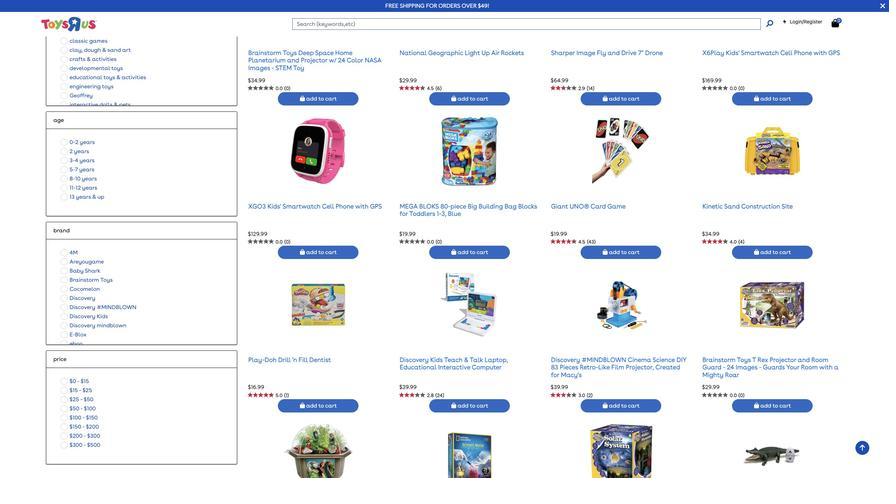 Task type: describe. For each thing, give the bounding box(es) containing it.
phone for xgo3 kids' smartwatch cell phone with gps
[[336, 203, 354, 210]]

images inside brainstorm toys deep space home planetarium and projector w/ 24 color nasa images - stem toy
[[249, 64, 270, 72]]

sets
[[116, 10, 127, 17]]

- for $200
[[83, 424, 85, 431]]

$29.99 for national geographic light up air rockets
[[400, 77, 417, 84]]

for inside "discovery #mindblown cinema science diy 83 pieces retro-like film projector, created for macy's"
[[552, 371, 560, 379]]

cart for sharper image fly and drive 7" drone
[[629, 96, 640, 102]]

blocks & building sets
[[70, 10, 127, 17]]

$300 - $500
[[70, 442, 100, 449]]

8-
[[70, 176, 75, 182]]

cocomelon button
[[59, 285, 102, 294]]

baby shark
[[70, 268, 101, 274]]

to for brainstorm toys t rex projector and room guard - 24 images - guards your room with a mighty roar
[[773, 403, 779, 409]]

(2)
[[587, 393, 593, 398]]

add for mega bloks 80-piece big building bag blocks for toddlers 1-3, blue
[[458, 249, 469, 256]]

rockets
[[501, 49, 525, 56]]

4
[[75, 157, 78, 164]]

bag
[[505, 203, 517, 210]]

(43)
[[588, 239, 596, 245]]

0.0 (0) for mega bloks 80-piece big building bag blocks for toddlers 1-3, blue
[[427, 239, 442, 245]]

add for sharper image fly and drive 7" drone
[[610, 96, 620, 102]]

- for $300
[[84, 433, 86, 440]]

with for x6play kids' smartwatch cell phone with gps
[[814, 49, 828, 56]]

e-blox button
[[59, 331, 89, 340]]

$100 inside $100 - $150 button
[[70, 415, 81, 421]]

with for xgo3 kids' smartwatch cell phone with gps
[[356, 203, 369, 210]]

& inside discovery kids teach & talk laptop, educational interactive computer
[[464, 356, 469, 364]]

discovery #mindblown cinema science diy 83 pieces retro-like film projector, created for macy's
[[552, 356, 687, 379]]

0-2 years
[[70, 139, 95, 146]]

add to cart button for discovery kids teach & talk laptop, educational interactive computer
[[430, 400, 511, 413]]

80-
[[441, 203, 451, 210]]

giant uno® card game image
[[593, 116, 651, 187]]

$150 - $200 button
[[59, 423, 101, 432]]

with inside brainstorm toys t rex projector and room guard - 24 images - guards your room with a mighty roar
[[820, 364, 834, 371]]

board games
[[70, 19, 105, 26]]

blox
[[75, 332, 87, 338]]

0 vertical spatial room
[[812, 356, 829, 364]]

phone for x6play kids' smartwatch cell phone with gps
[[795, 49, 813, 56]]

toys for brainstorm toys t rex projector and room guard - 24 images - guards your room with a mighty roar
[[738, 356, 752, 364]]

(14)
[[587, 85, 595, 91]]

space
[[315, 49, 334, 56]]

add to cart for play-doh drill 'n fill dentist
[[305, 403, 337, 409]]

national geographic light up air rockets link
[[400, 49, 525, 56]]

4.5 (6)
[[427, 85, 442, 91]]

deep
[[299, 49, 314, 56]]

fly
[[597, 49, 607, 56]]

price element
[[53, 355, 230, 364]]

discovery for discovery #mindblown cinema science diy 83 pieces retro-like film projector, created for macy's
[[552, 356, 581, 364]]

1 horizontal spatial activities
[[122, 74, 146, 81]]

smartwatch for x6play
[[742, 49, 780, 56]]

$15 - $25 button
[[59, 386, 94, 395]]

clay, dough & sand art
[[70, 47, 131, 53]]

giant uno® card game link
[[552, 203, 626, 210]]

1 vertical spatial $200
[[70, 433, 83, 440]]

shopping bag image for discovery #mindblown cinema science diy 83 pieces retro-like film projector, created for macy's
[[603, 403, 608, 409]]

$50 inside $25 - $50 "button"
[[84, 397, 94, 403]]

2.9
[[579, 85, 586, 91]]

2.8 (24)
[[427, 393, 445, 398]]

toy
[[294, 64, 305, 72]]

areyougame button
[[59, 258, 106, 267]]

0.0 for mega bloks 80-piece big building bag blocks for toddlers 1-3, blue
[[427, 239, 434, 245]]

Enter Keyword or Item No. search field
[[293, 18, 761, 30]]

sharper
[[552, 49, 575, 56]]

discovery kids
[[70, 313, 108, 320]]

toys for educational
[[104, 74, 115, 81]]

add to cart for sharper image fly and drive 7" drone
[[608, 96, 640, 102]]

8-10 years
[[70, 176, 97, 182]]

add for brainstorm toys t rex projector and room guard - 24 images - guards your room with a mighty roar
[[761, 403, 772, 409]]

projector,
[[626, 364, 655, 371]]

4.0 (4)
[[731, 239, 745, 245]]

xgo3
[[249, 203, 266, 210]]

projector inside brainstorm toys t rex projector and room guard - 24 images - guards your room with a mighty roar
[[771, 356, 797, 364]]

$39.99 for discovery kids teach & talk laptop, educational interactive computer
[[400, 384, 417, 391]]

4m button
[[59, 248, 80, 258]]

& left sand
[[102, 47, 106, 53]]

shopping bag image for national geographic light up air rockets
[[452, 96, 457, 101]]

add to cart button for xgo3 kids' smartwatch cell phone with gps
[[278, 246, 359, 259]]

0
[[838, 18, 841, 23]]

4.5 for uno®
[[579, 239, 586, 245]]

cart for brainstorm toys deep space home planetarium and projector w/ 24 color nasa images - stem toy
[[326, 96, 337, 102]]

toys for engineering
[[102, 83, 114, 90]]

$129.99
[[248, 231, 268, 237]]

discovery #mindblown button
[[59, 303, 139, 312]]

and inside brainstorm toys deep space home planetarium and projector w/ 24 color nasa images - stem toy
[[287, 57, 300, 64]]

add to cart for national geographic light up air rockets
[[457, 96, 489, 102]]

$50 - $100 button
[[59, 405, 98, 414]]

your
[[787, 364, 800, 371]]

blocks
[[519, 203, 538, 210]]

pets
[[119, 102, 131, 108]]

- for $50
[[80, 397, 83, 403]]

$50 - $100
[[70, 406, 96, 412]]

air
[[492, 49, 500, 56]]

for
[[426, 2, 438, 9]]

2 inside 'button'
[[70, 148, 73, 155]]

to for x6play kids' smartwatch cell phone with gps
[[773, 96, 779, 102]]

art
[[122, 47, 131, 53]]

$100 - $150
[[70, 415, 98, 421]]

$0
[[70, 378, 76, 385]]

add for brainstorm toys deep space home planetarium and projector w/ 24 color nasa images - stem toy
[[306, 96, 317, 102]]

$25 inside "button"
[[70, 397, 79, 403]]

cinema
[[628, 356, 652, 364]]

0.0 (0) for xgo3 kids' smartwatch cell phone with gps
[[276, 239, 291, 245]]

10
[[75, 176, 81, 182]]

discovery #mindblown cinema science diy 83 pieces retro-like film projector, created for macy's image
[[593, 270, 651, 340]]

kids for discovery kids
[[97, 313, 108, 320]]

'n
[[293, 356, 297, 364]]

age
[[53, 117, 64, 124]]

mega
[[400, 203, 418, 210]]

- for $100
[[81, 406, 83, 412]]

$100 inside $50 - $100 button
[[84, 406, 96, 412]]

& down developmental toys
[[116, 74, 120, 81]]

rex
[[758, 356, 769, 364]]

discovery #mindblown
[[70, 304, 137, 311]]

up
[[98, 194, 104, 200]]

#mindblown for discovery #mindblown cinema science diy 83 pieces retro-like film projector, created for macy's
[[582, 356, 627, 364]]

login/register
[[791, 19, 823, 25]]

3.0
[[579, 393, 586, 398]]

discovery kids toy remote control crocodile image
[[745, 423, 802, 478]]

brainstorm toys deep space home planetarium and projector w/ 24 color nasa images - stem toy link
[[249, 49, 382, 72]]

card
[[70, 29, 82, 35]]

t
[[753, 356, 757, 364]]

3-
[[70, 157, 75, 164]]

kids' for x6play
[[727, 49, 740, 56]]

xgo3 kids' smartwatch cell phone with gps
[[249, 203, 382, 210]]

nasa
[[365, 57, 382, 64]]

3,
[[442, 210, 447, 218]]

blocks
[[70, 10, 87, 17]]

add to cart button for brainstorm toys deep space home planetarium and projector w/ 24 color nasa images - stem toy
[[278, 92, 359, 106]]

add to cart button for mega bloks 80-piece big building bag blocks for toddlers 1-3, blue
[[430, 246, 511, 259]]

dinosaur domain image
[[284, 423, 354, 478]]

brainstorm toys t rex projector and room guard - 24 images - guards your room with a mighty roar image
[[738, 270, 808, 340]]

cart for mega bloks 80-piece big building bag blocks for toddlers 1-3, blue
[[477, 249, 489, 256]]

years for 12
[[82, 185, 97, 191]]

xgo3 kids' smartwatch cell phone with gps link
[[249, 203, 382, 210]]

x6play kids' smartwatch cell phone with gps image
[[745, 0, 802, 33]]

add to cart button for giant uno® card game
[[581, 246, 662, 259]]

0.0 for brainstorm toys deep space home planetarium and projector w/ 24 color nasa images - stem toy
[[276, 85, 283, 91]]

1 horizontal spatial $300
[[87, 433, 100, 440]]

$200 - $300
[[70, 433, 100, 440]]

(6)
[[436, 85, 442, 91]]

4.0
[[731, 239, 738, 245]]

13 years & up button
[[59, 193, 106, 202]]

0 horizontal spatial $300
[[70, 442, 82, 449]]

mega bloks 80-piece big building bag blocks for toddlers 1-3, blue
[[400, 203, 538, 218]]

$50 inside $50 - $100 button
[[70, 406, 79, 412]]

$150 inside button
[[86, 415, 98, 421]]

& up developmental
[[87, 56, 91, 63]]

24 for color
[[338, 57, 346, 64]]

cell for x6play kids' smartwatch cell phone with gps
[[781, 49, 793, 56]]

x6play kids' smartwatch cell phone with gps link
[[703, 49, 841, 56]]

fill
[[299, 356, 308, 364]]

mighty
[[703, 371, 724, 379]]

geoffrey
[[70, 92, 93, 99]]

shopping bag image for brainstorm toys deep space home planetarium and projector w/ 24 color nasa images - stem toy
[[300, 96, 305, 101]]

cart for discovery kids teach & talk laptop, educational interactive computer
[[477, 403, 489, 409]]

11-12 years
[[70, 185, 97, 191]]

2 inside button
[[75, 139, 79, 146]]

play-
[[249, 356, 265, 364]]

shark
[[85, 268, 101, 274]]

- down rex
[[760, 364, 762, 371]]

games for board games
[[87, 19, 105, 26]]

add to cart button for sharper image fly and drive 7" drone
[[581, 92, 662, 106]]

cart for giant uno® card game
[[629, 249, 640, 256]]

add to cart for kinetic sand construction site
[[760, 249, 792, 256]]

years for 7
[[79, 166, 94, 173]]

5-7 years
[[70, 166, 94, 173]]

talk
[[470, 356, 484, 364]]

$300 - $500 button
[[59, 441, 103, 450]]

shopping bag image for giant uno® card game
[[603, 249, 608, 255]]

cart for brainstorm toys t rex projector and room guard - 24 images - guards your room with a mighty roar
[[780, 403, 792, 409]]

$19.99 for mega bloks 80-piece big building bag blocks for toddlers 1-3, blue
[[400, 231, 416, 237]]

add for kinetic sand construction site
[[761, 249, 772, 256]]

to for brainstorm toys deep space home planetarium and projector w/ 24 color nasa images - stem toy
[[319, 96, 324, 102]]

card
[[591, 203, 607, 210]]

over
[[462, 2, 477, 9]]

toddlers
[[410, 210, 436, 218]]

$34.99 for kinetic sand construction site
[[703, 231, 720, 237]]

brainstorm toys button
[[59, 276, 115, 285]]

years for 2
[[80, 139, 95, 146]]

1 vertical spatial room
[[802, 364, 819, 371]]

science
[[653, 356, 676, 364]]

$25 inside button
[[83, 387, 92, 394]]



Task type: vqa. For each thing, say whether or not it's contained in the screenshot.


Task type: locate. For each thing, give the bounding box(es) containing it.
$19.99
[[400, 231, 416, 237], [551, 231, 568, 237]]

years for 4
[[80, 157, 95, 164]]

shopping bag image
[[833, 19, 840, 27], [452, 249, 457, 255], [300, 403, 305, 409], [603, 403, 608, 409]]

mega bloks 80-piece big building bag blocks for toddlers 1-3, blue link
[[400, 203, 538, 218]]

(0) for xgo3 kids' smartwatch cell phone with gps
[[285, 239, 291, 245]]

cell
[[781, 49, 793, 56], [322, 203, 334, 210]]

interactive
[[439, 364, 471, 371]]

kinetic sand construction site
[[703, 203, 794, 210]]

add to cart button for x6play kids' smartwatch cell phone with gps
[[733, 92, 814, 106]]

teach
[[445, 356, 463, 364]]

0 horizontal spatial 4.5
[[427, 85, 434, 91]]

$64.99
[[551, 77, 569, 84]]

planetarium
[[249, 57, 286, 64]]

4.5 (43)
[[579, 239, 596, 245]]

add for discovery kids teach & talk laptop, educational interactive computer
[[458, 403, 469, 409]]

- for $25
[[79, 387, 81, 394]]

24 inside brainstorm toys deep space home planetarium and projector w/ 24 color nasa images - stem toy
[[338, 57, 346, 64]]

piece
[[451, 203, 467, 210]]

add to cart button for brainstorm toys t rex projector and room guard - 24 images - guards your room with a mighty roar
[[733, 400, 814, 413]]

0 vertical spatial gps
[[829, 49, 841, 56]]

games for card games
[[83, 29, 102, 35]]

$19.99 for giant uno® card game
[[551, 231, 568, 237]]

1 vertical spatial toys
[[100, 277, 113, 284]]

0.0 (0) for brainstorm toys t rex projector and room guard - 24 images - guards your room with a mighty roar
[[731, 393, 745, 398]]

1 vertical spatial 2
[[70, 148, 73, 155]]

toys down shark
[[100, 277, 113, 284]]

dough
[[84, 47, 101, 53]]

$200 - $300 button
[[59, 432, 102, 441]]

mega bloks 80-piece big building bag blocks for toddlers 1-3, blue image
[[441, 116, 499, 187]]

0 horizontal spatial gps
[[370, 203, 382, 210]]

- inside "button"
[[80, 397, 83, 403]]

discovery inside "discovery #mindblown cinema science diy 83 pieces retro-like film projector, created for macy's"
[[552, 356, 581, 364]]

crafts
[[70, 56, 85, 63]]

$29.99 down national
[[400, 77, 417, 84]]

1 vertical spatial phone
[[336, 203, 354, 210]]

drill
[[278, 356, 291, 364]]

add to cart for xgo3 kids' smartwatch cell phone with gps
[[305, 249, 337, 256]]

2 vertical spatial brainstorm
[[703, 356, 736, 364]]

shopping bag image for x6play kids' smartwatch cell phone with gps
[[755, 96, 760, 101]]

add to cart for brainstorm toys t rex projector and room guard - 24 images - guards your room with a mighty roar
[[760, 403, 792, 409]]

#mindblown inside button
[[97, 304, 137, 311]]

projector up "guards"
[[771, 356, 797, 364]]

building
[[479, 203, 503, 210]]

1 vertical spatial kids'
[[268, 203, 281, 210]]

- inside brainstorm toys deep space home planetarium and projector w/ 24 color nasa images - stem toy
[[272, 64, 274, 72]]

brainstorm inside brainstorm toys deep space home planetarium and projector w/ 24 color nasa images - stem toy
[[249, 49, 282, 56]]

$15 inside button
[[70, 387, 78, 394]]

images down planetarium
[[249, 64, 270, 72]]

- down '$100 - $150'
[[83, 424, 85, 431]]

engineering toys
[[70, 83, 114, 90]]

add to cart button for kinetic sand construction site
[[733, 246, 814, 259]]

to for discovery #mindblown cinema science diy 83 pieces retro-like film projector, created for macy's
[[622, 403, 627, 409]]

brainstorm up guard
[[703, 356, 736, 364]]

$49!
[[478, 2, 490, 9]]

$25 down $15 - $25 button at the bottom
[[70, 397, 79, 403]]

add to cart button for play-doh drill 'n fill dentist
[[278, 400, 359, 413]]

$150 inside button
[[70, 424, 81, 431]]

1 vertical spatial toys
[[104, 74, 115, 81]]

$300 up $500
[[87, 433, 100, 440]]

and inside brainstorm toys t rex projector and room guard - 24 images - guards your room with a mighty roar
[[799, 356, 811, 364]]

toys for brainstorm toys deep space home planetarium and projector w/ 24 color nasa images - stem toy
[[283, 49, 297, 56]]

1 horizontal spatial and
[[608, 49, 620, 56]]

toys up educational toys & activities
[[111, 65, 123, 72]]

$39.99 for discovery #mindblown cinema science diy 83 pieces retro-like film projector, created for macy's
[[551, 384, 569, 391]]

& left talk
[[464, 356, 469, 364]]

sharper image fly and drive 7" drone image
[[593, 0, 651, 33]]

login/register button
[[783, 18, 823, 25]]

cart for xgo3 kids' smartwatch cell phone with gps
[[326, 249, 337, 256]]

discovery kids button
[[59, 312, 110, 321]]

2.9 (14)
[[579, 85, 595, 91]]

years up '8-10 years'
[[79, 166, 94, 173]]

0 horizontal spatial smartwatch
[[283, 203, 321, 210]]

shopping bag image for play-doh drill 'n fill dentist
[[300, 403, 305, 409]]

1 vertical spatial and
[[287, 57, 300, 64]]

toys for developmental
[[111, 65, 123, 72]]

2 up the 3-
[[70, 148, 73, 155]]

1 vertical spatial $100
[[70, 415, 81, 421]]

years for 10
[[82, 176, 97, 182]]

2 $19.99 from the left
[[551, 231, 568, 237]]

brainstorm inside brainstorm toys t rex projector and room guard - 24 images - guards your room with a mighty roar
[[703, 356, 736, 364]]

$15 inside button
[[81, 378, 89, 385]]

games up clay, dough & sand art
[[89, 38, 108, 44]]

0 vertical spatial brainstorm
[[249, 49, 282, 56]]

discovery for discovery kids
[[70, 313, 95, 320]]

$100 down $50 - $100 button
[[70, 415, 81, 421]]

0 vertical spatial $300
[[87, 433, 100, 440]]

0 horizontal spatial $29.99
[[400, 77, 417, 84]]

1 horizontal spatial $39.99
[[551, 384, 569, 391]]

for down 83
[[552, 371, 560, 379]]

for inside the mega bloks 80-piece big building bag blocks for toddlers 1-3, blue
[[400, 210, 408, 218]]

created
[[656, 364, 681, 371]]

1 horizontal spatial smartwatch
[[742, 49, 780, 56]]

- down $0 - $15
[[79, 387, 81, 394]]

add for giant uno® card game
[[610, 249, 620, 256]]

11-12 years button
[[59, 184, 99, 193]]

0.0
[[276, 85, 283, 91], [731, 85, 738, 91], [276, 239, 283, 245], [427, 239, 434, 245], [731, 393, 738, 398]]

add for xgo3 kids' smartwatch cell phone with gps
[[306, 249, 317, 256]]

toys left "t"
[[738, 356, 752, 364]]

discovery button
[[59, 294, 98, 303]]

0 horizontal spatial 2
[[70, 148, 73, 155]]

1 horizontal spatial 2
[[75, 139, 79, 146]]

shopping bag image
[[300, 96, 305, 101], [452, 96, 457, 101], [603, 96, 608, 101], [755, 96, 760, 101], [300, 249, 305, 255], [603, 249, 608, 255], [755, 249, 760, 255], [452, 403, 457, 409], [755, 403, 760, 409]]

& up board games
[[88, 10, 92, 17]]

0 vertical spatial images
[[249, 64, 270, 72]]

0 horizontal spatial #mindblown
[[97, 304, 137, 311]]

0 vertical spatial for
[[400, 210, 408, 218]]

$34.99 down "kinetic"
[[703, 231, 720, 237]]

$29.99
[[400, 77, 417, 84], [703, 384, 720, 391]]

1 horizontal spatial phone
[[795, 49, 813, 56]]

0 vertical spatial $100
[[84, 406, 96, 412]]

educational toys & activities
[[70, 74, 146, 81]]

brainstorm up planetarium
[[249, 49, 282, 56]]

0 vertical spatial activities
[[92, 56, 117, 63]]

discovery for discovery #mindblown
[[70, 304, 95, 311]]

cart for discovery #mindblown cinema science diy 83 pieces retro-like film projector, created for macy's
[[629, 403, 640, 409]]

images inside brainstorm toys t rex projector and room guard - 24 images - guards your room with a mighty roar
[[737, 364, 758, 371]]

toys inside "engineering toys" button
[[102, 83, 114, 90]]

discovery down discovery kids button
[[70, 323, 95, 329]]

1 horizontal spatial toys
[[283, 49, 297, 56]]

0 vertical spatial $200
[[86, 424, 99, 431]]

to for kinetic sand construction site
[[773, 249, 779, 256]]

$100 up '$100 - $150'
[[84, 406, 96, 412]]

1 vertical spatial $34.99
[[703, 231, 720, 237]]

1 vertical spatial kids
[[431, 356, 443, 364]]

- inside button
[[83, 415, 85, 421]]

toys inside button
[[100, 277, 113, 284]]

&
[[88, 10, 92, 17], [102, 47, 106, 53], [87, 56, 91, 63], [116, 74, 120, 81], [114, 102, 118, 108], [92, 194, 96, 200], [464, 356, 469, 364]]

years up 13 years & up
[[82, 185, 97, 191]]

1 vertical spatial gps
[[370, 203, 382, 210]]

brainstorm inside button
[[70, 277, 99, 284]]

$0 - $15
[[70, 378, 89, 385]]

24 up roar
[[728, 364, 735, 371]]

toys inside brainstorm toys deep space home planetarium and projector w/ 24 color nasa images - stem toy
[[283, 49, 297, 56]]

stem
[[276, 64, 292, 72]]

$34.99 for brainstorm toys deep space home planetarium and projector w/ 24 color nasa images - stem toy
[[248, 77, 266, 84]]

cell for xgo3 kids' smartwatch cell phone with gps
[[322, 203, 334, 210]]

1 vertical spatial with
[[356, 203, 369, 210]]

discovery up pieces
[[552, 356, 581, 364]]

0 horizontal spatial and
[[287, 57, 300, 64]]

0 horizontal spatial kids
[[97, 313, 108, 320]]

1 vertical spatial $15
[[70, 387, 78, 394]]

0-
[[70, 139, 75, 146]]

$50 down $25 - $50 "button"
[[70, 406, 79, 412]]

kids down discovery #mindblown
[[97, 313, 108, 320]]

- left $500
[[84, 442, 86, 449]]

- right '$0'
[[77, 378, 79, 385]]

activities down 'art'
[[122, 74, 146, 81]]

$34.99 down planetarium
[[248, 77, 266, 84]]

brainstorm toys my very own solar system - stem toy - 33 inch solar system image
[[587, 423, 657, 478]]

kids inside button
[[97, 313, 108, 320]]

and right fly
[[608, 49, 620, 56]]

$50 up $50 - $100
[[84, 397, 94, 403]]

3-4 years
[[70, 157, 95, 164]]

- up $150 - $200
[[83, 415, 85, 421]]

24 for images
[[728, 364, 735, 371]]

$39.99 down educational
[[400, 384, 417, 391]]

$39.99 down macy's
[[551, 384, 569, 391]]

kinetic sand construction site image
[[745, 116, 802, 187]]

interactive dolls & pets button
[[59, 100, 133, 110]]

gps left mega
[[370, 203, 382, 210]]

0 horizontal spatial $50
[[70, 406, 79, 412]]

developmental toys
[[70, 65, 123, 72]]

- down $15 - $25
[[80, 397, 83, 403]]

1 horizontal spatial #mindblown
[[582, 356, 627, 364]]

cart for play-doh drill 'n fill dentist
[[326, 403, 337, 409]]

#mindblown up mindblown
[[97, 304, 137, 311]]

add to cart for discovery #mindblown cinema science diy 83 pieces retro-like film projector, created for macy's
[[608, 403, 640, 409]]

- down planetarium
[[272, 64, 274, 72]]

1 horizontal spatial $25
[[83, 387, 92, 394]]

0 vertical spatial $25
[[83, 387, 92, 394]]

retro-
[[580, 364, 599, 371]]

1 horizontal spatial $200
[[86, 424, 99, 431]]

years up 11-12 years
[[82, 176, 97, 182]]

1 $39.99 from the left
[[400, 384, 417, 391]]

crafts & activities button
[[59, 55, 119, 64]]

brainstorm for brainstorm toys deep space home planetarium and projector w/ 24 color nasa images - stem toy
[[249, 49, 282, 56]]

discovery inside discovery kids teach & talk laptop, educational interactive computer
[[400, 356, 429, 364]]

1 horizontal spatial $50
[[84, 397, 94, 403]]

0.0 for brainstorm toys t rex projector and room guard - 24 images - guards your room with a mighty roar
[[731, 393, 738, 398]]

projector down the deep
[[301, 57, 328, 64]]

shopping bag image for discovery kids teach & talk laptop, educational interactive computer
[[452, 403, 457, 409]]

2 vertical spatial toys
[[738, 356, 752, 364]]

$19.99 down giant
[[551, 231, 568, 237]]

& left pets
[[114, 102, 118, 108]]

add to cart for giant uno® card game
[[608, 249, 640, 256]]

years up 5-7 years in the top of the page
[[80, 157, 95, 164]]

- for $150
[[83, 415, 85, 421]]

years up 2 years
[[80, 139, 95, 146]]

cart for kinetic sand construction site
[[780, 249, 792, 256]]

kids' for xgo3
[[268, 203, 281, 210]]

image
[[577, 49, 596, 56]]

1 vertical spatial $29.99
[[703, 384, 720, 391]]

toys left the deep
[[283, 49, 297, 56]]

doh
[[265, 356, 277, 364]]

0 horizontal spatial 24
[[338, 57, 346, 64]]

for down mega
[[400, 210, 408, 218]]

and up your
[[799, 356, 811, 364]]

games for classic games
[[89, 38, 108, 44]]

1 horizontal spatial $150
[[86, 415, 98, 421]]

toys down developmental toys
[[104, 74, 115, 81]]

0 horizontal spatial projector
[[301, 57, 328, 64]]

add to cart button
[[278, 92, 359, 106], [430, 92, 511, 106], [581, 92, 662, 106], [733, 92, 814, 106], [278, 246, 359, 259], [430, 246, 511, 259], [581, 246, 662, 259], [733, 246, 814, 259], [278, 400, 359, 413], [430, 400, 511, 413], [581, 400, 662, 413], [733, 400, 814, 413]]

0 vertical spatial toys
[[111, 65, 123, 72]]

$34.99
[[248, 77, 266, 84], [703, 231, 720, 237]]

1 vertical spatial smartwatch
[[283, 203, 321, 210]]

toys inside brainstorm toys t rex projector and room guard - 24 images - guards your room with a mighty roar
[[738, 356, 752, 364]]

1 horizontal spatial kids'
[[727, 49, 740, 56]]

sand
[[108, 47, 121, 53]]

0 horizontal spatial activities
[[92, 56, 117, 63]]

- inside button
[[77, 378, 79, 385]]

toys r us image
[[41, 16, 97, 32]]

0 vertical spatial $29.99
[[400, 77, 417, 84]]

national geographic science magic activity kit image
[[441, 423, 499, 478]]

classic games
[[70, 38, 108, 44]]

- up $300 - $500
[[84, 433, 86, 440]]

add for x6play kids' smartwatch cell phone with gps
[[761, 96, 772, 102]]

shopping bag image inside the 0 link
[[833, 19, 840, 27]]

0 horizontal spatial $100
[[70, 415, 81, 421]]

0 vertical spatial $34.99
[[248, 77, 266, 84]]

interactive
[[70, 102, 98, 108]]

2 years button
[[59, 147, 91, 156]]

4.5 left (6)
[[427, 85, 434, 91]]

games down 'blocks & building sets' button
[[87, 19, 105, 26]]

discovery up educational
[[400, 356, 429, 364]]

laptop,
[[485, 356, 508, 364]]

0.0 (0) for x6play kids' smartwatch cell phone with gps
[[731, 85, 745, 91]]

2 up 2 years
[[75, 139, 79, 146]]

- up roar
[[724, 364, 726, 371]]

0 vertical spatial toys
[[283, 49, 297, 56]]

0.0 for xgo3 kids' smartwatch cell phone with gps
[[276, 239, 283, 245]]

discovery for discovery mindblown
[[70, 323, 95, 329]]

(0)
[[285, 85, 291, 91], [739, 85, 745, 91], [285, 239, 291, 245], [436, 239, 442, 245], [739, 393, 745, 398]]

0 horizontal spatial images
[[249, 64, 270, 72]]

1 horizontal spatial $100
[[84, 406, 96, 412]]

2 vertical spatial and
[[799, 356, 811, 364]]

to for giant uno® card game
[[622, 249, 627, 256]]

age element
[[53, 116, 230, 125]]

1 vertical spatial $300
[[70, 442, 82, 449]]

toys inside educational toys & activities button
[[104, 74, 115, 81]]

educational toys & activities button
[[59, 73, 148, 82]]

cart for x6play kids' smartwatch cell phone with gps
[[780, 96, 792, 102]]

1 horizontal spatial images
[[737, 364, 758, 371]]

projector inside brainstorm toys deep space home planetarium and projector w/ 24 color nasa images - stem toy
[[301, 57, 328, 64]]

up
[[482, 49, 490, 56]]

toys for brainstorm toys
[[100, 277, 113, 284]]

play-doh drill 'n fill dentist link
[[249, 356, 331, 364]]

1 horizontal spatial kids
[[431, 356, 443, 364]]

1 $19.99 from the left
[[400, 231, 416, 237]]

0 horizontal spatial kids'
[[268, 203, 281, 210]]

to for sharper image fly and drive 7" drone
[[622, 96, 627, 102]]

1 horizontal spatial for
[[552, 371, 560, 379]]

national geographic light up air rockets image
[[441, 0, 499, 33]]

kids inside discovery kids teach & talk laptop, educational interactive computer
[[431, 356, 443, 364]]

gps for x6play kids' smartwatch cell phone with gps
[[829, 49, 841, 56]]

$200 down $150 - $200 button
[[70, 433, 83, 440]]

& left up on the top left of page
[[92, 194, 96, 200]]

to for xgo3 kids' smartwatch cell phone with gps
[[319, 249, 324, 256]]

$15 down $0 - $15 button
[[70, 387, 78, 394]]

discovery for discovery
[[70, 295, 95, 302]]

add for play-doh drill 'n fill dentist
[[306, 403, 317, 409]]

baby
[[70, 268, 84, 274]]

$150 up $150 - $200
[[86, 415, 98, 421]]

0 vertical spatial projector
[[301, 57, 328, 64]]

gps down the 0 link in the top right of the page
[[829, 49, 841, 56]]

0 vertical spatial $150
[[86, 415, 98, 421]]

0 horizontal spatial $19.99
[[400, 231, 416, 237]]

0 vertical spatial 2
[[75, 139, 79, 146]]

add to cart for x6play kids' smartwatch cell phone with gps
[[760, 96, 792, 102]]

discovery kids teach & talk laptop, educational interactive computer image
[[441, 270, 499, 340]]

1 horizontal spatial brainstorm
[[249, 49, 282, 56]]

$25 up $25 - $50
[[83, 387, 92, 394]]

13
[[70, 194, 75, 200]]

$15 up $15 - $25
[[81, 378, 89, 385]]

$15 - $25
[[70, 387, 92, 394]]

0 vertical spatial $50
[[84, 397, 94, 403]]

educational
[[70, 74, 102, 81]]

5.0
[[276, 393, 283, 398]]

$25 - $50 button
[[59, 395, 96, 405]]

add to cart for discovery kids teach & talk laptop, educational interactive computer
[[457, 403, 489, 409]]

2 horizontal spatial toys
[[738, 356, 752, 364]]

1 vertical spatial 24
[[728, 364, 735, 371]]

activities down clay, dough & sand art
[[92, 56, 117, 63]]

kids' right x6play
[[727, 49, 740, 56]]

0 vertical spatial cell
[[781, 49, 793, 56]]

1 horizontal spatial $19.99
[[551, 231, 568, 237]]

1 horizontal spatial $29.99
[[703, 384, 720, 391]]

1 horizontal spatial 24
[[728, 364, 735, 371]]

1 vertical spatial images
[[737, 364, 758, 371]]

games up classic games
[[83, 29, 102, 35]]

national geographic light up air rockets
[[400, 49, 525, 56]]

w/
[[329, 57, 337, 64]]

$150 down $100 - $150 button
[[70, 424, 81, 431]]

brainstorm for brainstorm toys
[[70, 277, 99, 284]]

activities
[[92, 56, 117, 63], [122, 74, 146, 81]]

add
[[306, 96, 317, 102], [458, 96, 469, 102], [610, 96, 620, 102], [761, 96, 772, 102], [306, 249, 317, 256], [458, 249, 469, 256], [610, 249, 620, 256], [761, 249, 772, 256], [306, 403, 317, 409], [458, 403, 469, 409], [610, 403, 620, 409], [761, 403, 772, 409]]

uno®
[[570, 203, 590, 210]]

0 horizontal spatial phone
[[336, 203, 354, 210]]

giant uno® card game
[[552, 203, 626, 210]]

gps for xgo3 kids' smartwatch cell phone with gps
[[370, 203, 382, 210]]

#mindblown up like
[[582, 356, 627, 364]]

(0) for brainstorm toys deep space home planetarium and projector w/ 24 color nasa images - stem toy
[[285, 85, 291, 91]]

0 horizontal spatial $34.99
[[248, 77, 266, 84]]

1 horizontal spatial $34.99
[[703, 231, 720, 237]]

$200 up $200 - $300 on the bottom of page
[[86, 424, 99, 431]]

discovery up discovery mindblown button in the left of the page
[[70, 313, 95, 320]]

None search field
[[293, 18, 774, 30]]

kids left teach
[[431, 356, 443, 364]]

discovery down cocomelon button
[[70, 295, 95, 302]]

2 $39.99 from the left
[[551, 384, 569, 391]]

brand element
[[53, 227, 230, 235]]

cart for national geographic light up air rockets
[[477, 96, 489, 102]]

shopping bag image for mega bloks 80-piece big building bag blocks for toddlers 1-3, blue
[[452, 249, 457, 255]]

4.5 left (43) on the right of page
[[579, 239, 586, 245]]

drive
[[622, 49, 637, 56]]

24 down home
[[338, 57, 346, 64]]

add to cart button for discovery #mindblown cinema science diy 83 pieces retro-like film projector, created for macy's
[[581, 400, 662, 413]]

discovery kids teach & talk laptop, educational interactive computer
[[400, 356, 508, 371]]

shopping bag image for sharper image fly and drive 7" drone
[[603, 96, 608, 101]]

0 vertical spatial games
[[87, 19, 105, 26]]

dentist
[[310, 356, 331, 364]]

add to cart button for national geographic light up air rockets
[[430, 92, 511, 106]]

$29.99 down mighty
[[703, 384, 720, 391]]

years up 3-4 years
[[74, 148, 89, 155]]

0 horizontal spatial cell
[[322, 203, 334, 210]]

11-
[[70, 185, 76, 191]]

0 horizontal spatial $200
[[70, 433, 83, 440]]

shopping bag image for xgo3 kids' smartwatch cell phone with gps
[[300, 249, 305, 255]]

24 inside brainstorm toys t rex projector and room guard - 24 images - guards your room with a mighty roar
[[728, 364, 735, 371]]

2 horizontal spatial and
[[799, 356, 811, 364]]

2 years
[[70, 148, 89, 155]]

images down "t"
[[737, 364, 758, 371]]

add to cart for mega bloks 80-piece big building bag blocks for toddlers 1-3, blue
[[457, 249, 489, 256]]

0 vertical spatial kids
[[97, 313, 108, 320]]

brainstorm up cocomelon
[[70, 277, 99, 284]]

projector
[[301, 57, 328, 64], [771, 356, 797, 364]]

0 horizontal spatial $150
[[70, 424, 81, 431]]

play-doh drill 'n fill dentist image
[[290, 270, 348, 340]]

5.0 (1)
[[276, 393, 289, 398]]

games inside "button"
[[89, 38, 108, 44]]

$19.99 down the toddlers
[[400, 231, 416, 237]]

x6play kids' smartwatch cell phone with gps
[[703, 49, 841, 56]]

1 horizontal spatial gps
[[829, 49, 841, 56]]

kids
[[97, 313, 108, 320], [431, 356, 443, 364]]

toys down educational toys & activities
[[102, 83, 114, 90]]

to for discovery kids teach & talk laptop, educational interactive computer
[[470, 403, 476, 409]]

discovery mindblown
[[70, 323, 127, 329]]

1 vertical spatial for
[[552, 371, 560, 379]]

shopping bag image for brainstorm toys t rex projector and room guard - 24 images - guards your room with a mighty roar
[[755, 403, 760, 409]]

add for national geographic light up air rockets
[[458, 96, 469, 102]]

kids' right xgo3
[[268, 203, 281, 210]]

construction
[[742, 203, 781, 210]]

1 vertical spatial brainstorm
[[70, 277, 99, 284]]

years down 11-12 years
[[76, 194, 91, 200]]

$29.99 for brainstorm toys t rex projector and room guard - 24 images - guards your room with a mighty roar
[[703, 384, 720, 391]]

#mindblown inside "discovery #mindblown cinema science diy 83 pieces retro-like film projector, created for macy's"
[[582, 356, 627, 364]]

0 horizontal spatial brainstorm
[[70, 277, 99, 284]]

xgo3 kids' smartwatch cell phone with gps image
[[284, 116, 354, 187]]

5-
[[70, 166, 75, 173]]

1 horizontal spatial $15
[[81, 378, 89, 385]]

to for national geographic light up air rockets
[[470, 96, 476, 102]]

discovery up discovery kids button
[[70, 304, 95, 311]]

0 vertical spatial smartwatch
[[742, 49, 780, 56]]

toys inside developmental toys button
[[111, 65, 123, 72]]

(0) for x6play kids' smartwatch cell phone with gps
[[739, 85, 745, 91]]

home
[[336, 49, 353, 56]]

0 vertical spatial 4.5
[[427, 85, 434, 91]]

4.5 for geographic
[[427, 85, 434, 91]]

to for play-doh drill 'n fill dentist
[[319, 403, 324, 409]]

1 vertical spatial cell
[[322, 203, 334, 210]]

0 horizontal spatial toys
[[100, 277, 113, 284]]

$300 down $200 - $300 button
[[70, 442, 82, 449]]

close button image
[[881, 2, 886, 10]]

0 vertical spatial #mindblown
[[97, 304, 137, 311]]

baby shark button
[[59, 267, 103, 276]]

site
[[782, 203, 794, 210]]

years inside "button"
[[80, 157, 95, 164]]

and up toy
[[287, 57, 300, 64]]

0.0 for x6play kids' smartwatch cell phone with gps
[[731, 85, 738, 91]]

- down $25 - $50
[[81, 406, 83, 412]]

years inside 'button'
[[74, 148, 89, 155]]

kids for discovery kids teach & talk laptop, educational interactive computer
[[431, 356, 443, 364]]

1 horizontal spatial 4.5
[[579, 239, 586, 245]]

brainstorm toys deep space home planetarium and projector w/ 24 color nasa images - stem toy image
[[284, 0, 354, 33]]

to for mega bloks 80-piece big building bag blocks for toddlers 1-3, blue
[[470, 249, 476, 256]]



